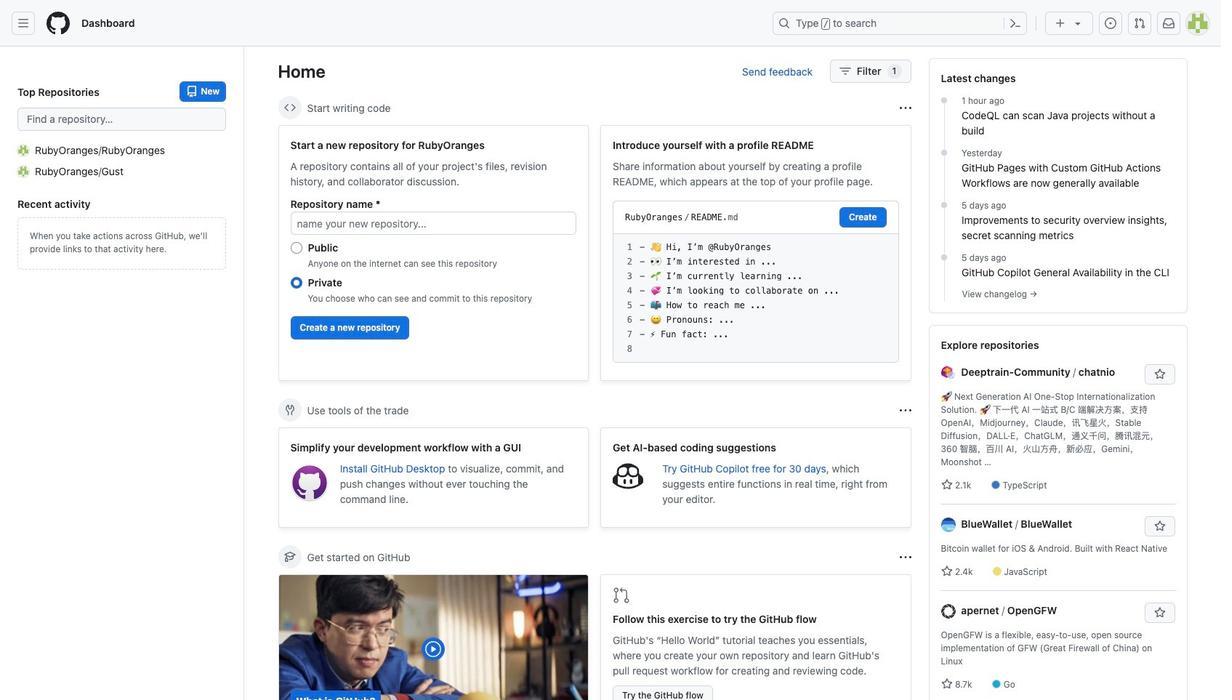 Task type: describe. For each thing, give the bounding box(es) containing it.
what is github? image
[[279, 575, 588, 700]]

code image
[[284, 102, 296, 113]]

play image
[[425, 641, 442, 658]]

explore repositories navigation
[[929, 325, 1188, 700]]

star this repository image for @deeptrain-community profile image
[[1154, 369, 1166, 380]]

plus image
[[1055, 17, 1067, 29]]

try the github flow element
[[601, 574, 912, 700]]

dot fill image
[[939, 199, 950, 211]]

why am i seeing this? image for "introduce yourself with a profile readme" element
[[900, 102, 912, 114]]

1 horizontal spatial git pull request image
[[1134, 17, 1146, 29]]

star this repository image for @bluewallet profile icon
[[1154, 521, 1166, 532]]

triangle down image
[[1073, 17, 1084, 29]]

star image
[[941, 678, 953, 690]]

name your new repository... text field
[[291, 212, 577, 235]]

star this repository image
[[1154, 607, 1166, 619]]

introduce yourself with a profile readme element
[[601, 125, 912, 381]]

mortar board image
[[284, 551, 296, 563]]

filter image
[[840, 65, 852, 77]]

start a new repository element
[[278, 125, 589, 381]]

@bluewallet profile image
[[941, 518, 956, 533]]



Task type: locate. For each thing, give the bounding box(es) containing it.
git pull request image inside try the github flow element
[[613, 587, 630, 604]]

star image up @apernet profile "image"
[[941, 566, 953, 577]]

0 vertical spatial star image
[[941, 479, 953, 491]]

why am i seeing this? image for get ai-based coding suggestions element
[[900, 405, 912, 416]]

1 why am i seeing this? image from the top
[[900, 102, 912, 114]]

gust image
[[17, 165, 29, 177]]

git pull request image
[[1134, 17, 1146, 29], [613, 587, 630, 604]]

none submit inside "introduce yourself with a profile readme" element
[[840, 207, 887, 228]]

0 vertical spatial star this repository image
[[1154, 369, 1166, 380]]

3 dot fill image from the top
[[939, 252, 950, 263]]

2 star this repository image from the top
[[1154, 521, 1166, 532]]

None radio
[[291, 242, 302, 254], [291, 277, 302, 289], [291, 242, 302, 254], [291, 277, 302, 289]]

2 why am i seeing this? image from the top
[[900, 405, 912, 416]]

command palette image
[[1010, 17, 1022, 29]]

3 why am i seeing this? image from the top
[[900, 552, 912, 563]]

dot fill image
[[939, 95, 950, 106], [939, 147, 950, 159], [939, 252, 950, 263]]

star image
[[941, 479, 953, 491], [941, 566, 953, 577]]

star this repository image
[[1154, 369, 1166, 380], [1154, 521, 1166, 532]]

2 star image from the top
[[941, 566, 953, 577]]

0 horizontal spatial git pull request image
[[613, 587, 630, 604]]

why am i seeing this? image
[[900, 102, 912, 114], [900, 405, 912, 416], [900, 552, 912, 563]]

rubyoranges image
[[17, 144, 29, 156]]

1 vertical spatial star image
[[941, 566, 953, 577]]

@apernet profile image
[[941, 605, 956, 619]]

star image for @deeptrain-community profile image
[[941, 479, 953, 491]]

what is github? element
[[278, 574, 589, 700]]

github desktop image
[[291, 464, 329, 502]]

star image for @bluewallet profile icon
[[941, 566, 953, 577]]

1 vertical spatial dot fill image
[[939, 147, 950, 159]]

2 vertical spatial why am i seeing this? image
[[900, 552, 912, 563]]

Find a repository… text field
[[17, 108, 226, 131]]

tools image
[[284, 404, 296, 416]]

1 vertical spatial git pull request image
[[613, 587, 630, 604]]

0 vertical spatial git pull request image
[[1134, 17, 1146, 29]]

simplify your development workflow with a gui element
[[278, 428, 589, 528]]

2 vertical spatial dot fill image
[[939, 252, 950, 263]]

explore element
[[929, 58, 1188, 700]]

1 dot fill image from the top
[[939, 95, 950, 106]]

0 vertical spatial dot fill image
[[939, 95, 950, 106]]

0 vertical spatial why am i seeing this? image
[[900, 102, 912, 114]]

star image up @bluewallet profile icon
[[941, 479, 953, 491]]

why am i seeing this? image for try the github flow element
[[900, 552, 912, 563]]

issue opened image
[[1105, 17, 1117, 29]]

1 vertical spatial star this repository image
[[1154, 521, 1166, 532]]

@deeptrain-community profile image
[[941, 366, 956, 381]]

1 star this repository image from the top
[[1154, 369, 1166, 380]]

1 vertical spatial why am i seeing this? image
[[900, 405, 912, 416]]

2 dot fill image from the top
[[939, 147, 950, 159]]

homepage image
[[47, 12, 70, 35]]

None submit
[[840, 207, 887, 228]]

notifications image
[[1164, 17, 1175, 29]]

get ai-based coding suggestions element
[[601, 428, 912, 528]]

1 star image from the top
[[941, 479, 953, 491]]

Top Repositories search field
[[17, 108, 226, 131]]



Task type: vqa. For each thing, say whether or not it's contained in the screenshot.
The @Deeptrain-Community Profile ICON
yes



